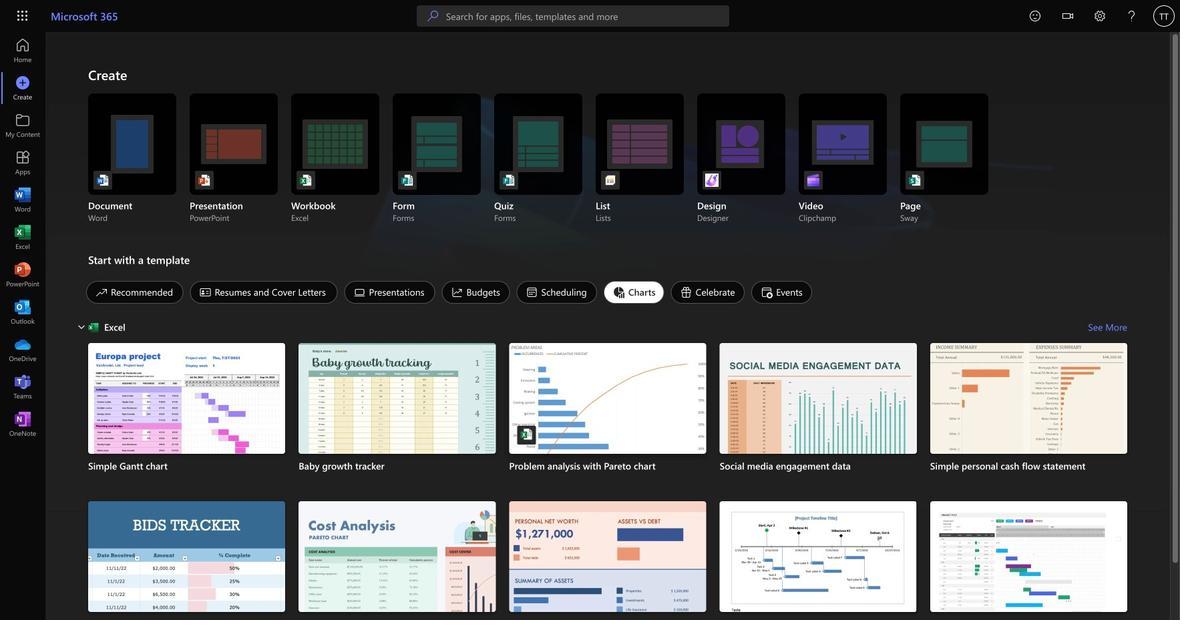 Task type: vqa. For each thing, say whether or not it's contained in the screenshot.
O
no



Task type: locate. For each thing, give the bounding box(es) containing it.
resumes and cover letters element
[[190, 281, 338, 304]]

None search field
[[417, 5, 729, 27]]

excel image
[[520, 428, 533, 441]]

milestone and task project timeline list item
[[720, 502, 917, 620]]

powerpoint presentation image
[[198, 174, 211, 187]]

events element
[[752, 281, 812, 304]]

apps image
[[16, 156, 29, 170]]

onenote image
[[16, 418, 29, 431]]

agile gantt chart list item
[[930, 502, 1127, 620]]

problem analysis with pareto chart link element
[[509, 460, 706, 473]]

excel image
[[16, 231, 29, 244]]

forms survey image
[[401, 174, 414, 187]]

simple gantt chart image
[[88, 343, 285, 496]]

3 tab from the left
[[341, 281, 438, 304]]

home image
[[16, 44, 29, 57]]

simple personal cash flow statement image
[[930, 343, 1127, 496]]

simple gantt chart list item
[[88, 343, 285, 496]]

personal net worth calculator list item
[[509, 502, 706, 620]]

social media engagement data link element
[[720, 460, 917, 473]]

application
[[0, 32, 1180, 620]]

list
[[88, 343, 1127, 620]]

designer design image
[[705, 174, 719, 187]]

banner
[[0, 0, 1180, 34]]

bid tracker link element
[[88, 618, 285, 620]]

baby growth tracker image
[[299, 343, 496, 496]]

social media engagement data image
[[720, 343, 917, 496]]

charts element
[[604, 281, 664, 304]]

outlook image
[[16, 306, 29, 319]]

tt image
[[1153, 5, 1175, 27]]

tab list
[[83, 278, 1127, 307]]

simple personal cash flow statement link element
[[930, 460, 1127, 473]]

2 tab from the left
[[187, 281, 341, 304]]

agile gantt chart image
[[930, 502, 1127, 620]]

navigation
[[0, 32, 45, 443]]

4 tab from the left
[[438, 281, 513, 304]]

sway page image
[[908, 174, 922, 187]]

teams image
[[16, 381, 29, 394]]

simple personal cash flow statement list item
[[930, 343, 1127, 496]]

presentations element
[[344, 281, 435, 304]]

excel workbook image
[[299, 174, 313, 187]]

create image
[[16, 81, 29, 95]]

new quiz image
[[502, 174, 516, 187]]

simple gantt chart link element
[[88, 460, 285, 473]]

tab
[[83, 281, 187, 304], [187, 281, 341, 304], [341, 281, 438, 304], [438, 281, 513, 304], [513, 281, 600, 304], [600, 281, 668, 304], [668, 281, 748, 304], [748, 281, 816, 304]]



Task type: describe. For each thing, give the bounding box(es) containing it.
bid tracker image
[[88, 502, 285, 620]]

budgets element
[[442, 281, 510, 304]]

8 tab from the left
[[748, 281, 816, 304]]

my content image
[[16, 119, 29, 132]]

clipchamp video image
[[807, 174, 820, 187]]

5 tab from the left
[[513, 281, 600, 304]]

scheduling element
[[517, 281, 597, 304]]

cost analysis with pareto chart list item
[[299, 502, 496, 620]]

lists list image
[[604, 174, 617, 187]]

milestone and task project timeline link element
[[720, 618, 917, 620]]

agile gantt chart link element
[[930, 618, 1127, 620]]

baby growth tracker list item
[[299, 343, 496, 496]]

designer design image
[[705, 174, 719, 187]]

celebrate element
[[671, 281, 745, 304]]

6 tab from the left
[[600, 281, 668, 304]]

word document image
[[96, 174, 110, 187]]

7 tab from the left
[[668, 281, 748, 304]]

social media engagement data list item
[[720, 343, 917, 496]]

cost analysis with pareto chart image
[[299, 502, 496, 620]]

problem analysis with pareto chart list item
[[509, 343, 706, 496]]

baby growth tracker link element
[[299, 460, 496, 473]]

recommended element
[[86, 281, 183, 304]]

powerpoint image
[[16, 268, 29, 282]]

1 tab from the left
[[83, 281, 187, 304]]

personal net worth calculator image
[[509, 502, 706, 620]]

cost analysis with pareto chart link element
[[299, 618, 496, 620]]

word image
[[16, 194, 29, 207]]

milestone and task project timeline image
[[720, 502, 917, 620]]

bid tracker list item
[[88, 502, 285, 620]]

personal net worth calculator link element
[[509, 618, 706, 620]]

problem analysis with pareto chart image
[[509, 343, 706, 496]]

Search box. Suggestions appear as you type. search field
[[446, 5, 729, 27]]

onedrive image
[[16, 343, 29, 357]]



